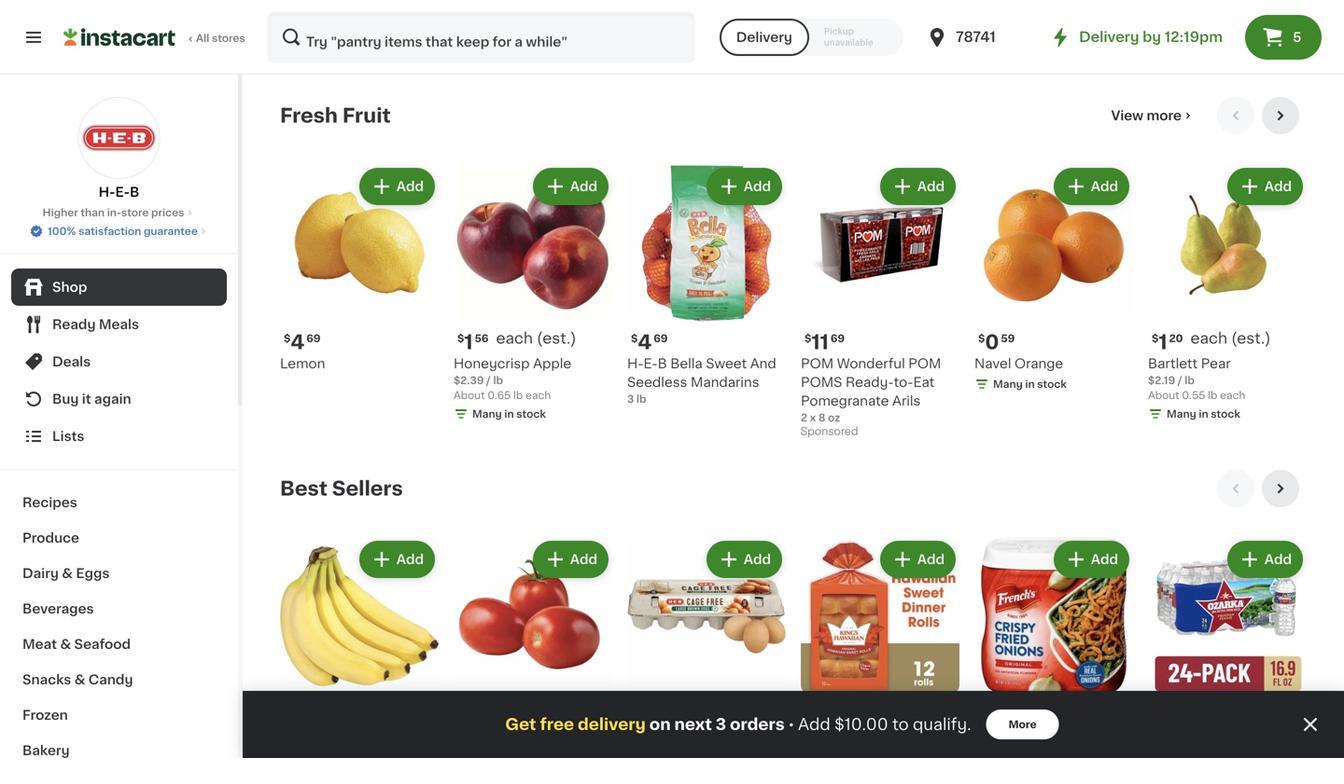 Task type: vqa. For each thing, say whether or not it's contained in the screenshot.


Task type: locate. For each thing, give the bounding box(es) containing it.
hawaiian
[[844, 731, 903, 744], [801, 750, 860, 759]]

/ for $ 1 20 each (est.)
[[1178, 376, 1182, 386]]

king's
[[801, 731, 841, 744]]

/ inside bartlett pear $2.19 / lb about 0.55 lb each
[[1178, 376, 1182, 386]]

69 for h-e-b bella sweet and seedless mandarins
[[654, 334, 668, 344]]

& for meat
[[60, 639, 71, 652]]

many in stock down 0.55
[[1167, 409, 1240, 420]]

pom up poms
[[801, 358, 834, 371]]

5 for 5
[[1293, 31, 1302, 44]]

h- up seedless
[[627, 358, 644, 371]]

4 up lemon
[[291, 333, 305, 352]]

$ left 56
[[457, 334, 464, 344]]

pom up the eat
[[909, 358, 941, 371]]

original inside french's® original crispy fried onions
[[1041, 731, 1092, 744]]

1 horizontal spatial delivery
[[1079, 30, 1139, 44]]

0 horizontal spatial many in stock
[[472, 409, 546, 420]]

4 up seedless
[[638, 333, 652, 352]]

$2.19
[[1148, 376, 1175, 386]]

69 right 11
[[831, 334, 845, 344]]

b up store
[[130, 186, 139, 199]]

$ 4 69 up seedless
[[631, 333, 668, 352]]

1 vertical spatial e-
[[644, 358, 658, 371]]

3 inside $ 3 h-e-b grade aa cage free large brown eggs
[[638, 706, 651, 726]]

in
[[1025, 379, 1035, 390], [504, 409, 514, 420], [1199, 409, 1208, 420]]

0 vertical spatial 5
[[1293, 31, 1302, 44]]

2 original from the left
[[1041, 731, 1092, 744]]

1 left 56
[[464, 333, 473, 352]]

& right dairy
[[62, 568, 73, 581]]

about down $2.39
[[454, 391, 485, 401]]

free
[[627, 750, 656, 759]]

mandarins
[[691, 376, 759, 389]]

buy it again
[[52, 393, 131, 406]]

3 down seedless
[[627, 394, 634, 405]]

about inside bartlett pear $2.19 / lb about 0.55 lb each
[[1148, 391, 1179, 401]]

0 vertical spatial eggs
[[76, 568, 110, 581]]

each down pear
[[1220, 391, 1246, 401]]

h- up the 'free'
[[627, 731, 644, 744]]

0 horizontal spatial in
[[504, 409, 514, 420]]

$ 11 69
[[805, 333, 845, 352]]

2 horizontal spatial many
[[1167, 409, 1196, 420]]

best
[[280, 479, 328, 499]]

meat & seafood
[[22, 639, 131, 652]]

1 for $ 1 20 each (est.)
[[1159, 333, 1167, 352]]

about for $ 1 56 each (est.)
[[454, 391, 485, 401]]

about down the $2.19
[[1148, 391, 1179, 401]]

orders
[[730, 717, 785, 733]]

78741 button
[[926, 11, 1038, 63]]

1 horizontal spatial many
[[993, 379, 1023, 390]]

0 horizontal spatial about
[[454, 391, 485, 401]]

sweet for hawaiian
[[864, 750, 905, 759]]

1 $ 4 69 from the left
[[284, 333, 321, 352]]

$1.20 each (estimated) element
[[1148, 330, 1307, 355]]

12:19pm
[[1165, 30, 1223, 44]]

h- inside $ 3 h-e-b grade aa cage free large brown eggs
[[627, 731, 644, 744]]

3 inside h-e-b bella sweet and seedless mandarins 3 lb
[[627, 394, 634, 405]]

None search field
[[267, 11, 695, 63]]

1 vertical spatial sweet
[[864, 750, 905, 759]]

1 about from the left
[[454, 391, 485, 401]]

e-
[[115, 186, 130, 199], [644, 358, 658, 371], [644, 731, 658, 744]]

higher than in-store prices link
[[43, 205, 196, 220]]

each down apple
[[526, 391, 551, 401]]

in down '0.65'
[[504, 409, 514, 420]]

add button
[[361, 170, 433, 203], [535, 170, 607, 203], [708, 170, 780, 203], [882, 170, 954, 203], [1056, 170, 1128, 203], [1229, 170, 1301, 203], [361, 543, 433, 577], [535, 543, 607, 577], [708, 543, 780, 577], [882, 543, 954, 577], [1056, 543, 1128, 577], [1229, 543, 1301, 577]]

stock down honeycrisp apple $2.39 / lb about 0.65 lb each
[[516, 409, 546, 420]]

0 vertical spatial h-
[[99, 186, 115, 199]]

lb right '0.65'
[[513, 391, 523, 401]]

eggs down cage
[[745, 750, 778, 759]]

each
[[496, 331, 533, 346], [1191, 331, 1228, 346], [526, 391, 551, 401], [1220, 391, 1246, 401], [501, 705, 538, 720]]

lb down seedless
[[637, 394, 646, 405]]

sweet inside king's hawaiian original hawaiian sweet roll
[[864, 750, 905, 759]]

b up seedless
[[658, 358, 667, 371]]

/ down honeycrisp at the top
[[486, 376, 491, 386]]

h-e-b bella sweet and seedless mandarins 3 lb
[[627, 358, 776, 405]]

all stores link
[[63, 11, 246, 63]]

b for h-e-b
[[130, 186, 139, 199]]

& left "candy" on the bottom
[[74, 674, 85, 687]]

item carousel region
[[280, 97, 1307, 456], [280, 470, 1307, 759]]

/ down bartlett
[[1178, 376, 1182, 386]]

prices
[[151, 208, 184, 218]]

frozen
[[22, 709, 68, 723]]

fruit
[[342, 106, 391, 126]]

1
[[464, 333, 473, 352], [1159, 333, 1167, 352]]

2 horizontal spatial stock
[[1211, 409, 1240, 420]]

2 69 from the left
[[654, 334, 668, 344]]

each inside honeycrisp apple $2.39 / lb about 0.65 lb each
[[526, 391, 551, 401]]

$ up poms
[[805, 334, 812, 344]]

tomato
[[495, 731, 545, 744]]

get free delivery on next 3 orders • add $10.00 to qualify.
[[505, 717, 971, 733]]

treatment tracker modal dialog
[[243, 692, 1344, 759]]

each right 56
[[496, 331, 533, 346]]

many down navel orange
[[993, 379, 1023, 390]]

1 horizontal spatial 3
[[638, 706, 651, 726]]

beverages
[[22, 603, 94, 616]]

by
[[1143, 30, 1161, 44]]

0 horizontal spatial $ 4 69
[[284, 333, 321, 352]]

$ up seedless
[[631, 334, 638, 344]]

0 horizontal spatial 4
[[291, 333, 305, 352]]

1 inside $ 1 56 each (est.)
[[464, 333, 473, 352]]

1 vertical spatial 5
[[812, 706, 825, 726]]

2 $ 4 69 from the left
[[631, 333, 668, 352]]

about inside honeycrisp apple $2.39 / lb about 0.65 lb each
[[454, 391, 485, 401]]

shop
[[52, 281, 87, 294]]

stock down orange
[[1037, 379, 1067, 390]]

0 horizontal spatial 69
[[306, 334, 321, 344]]

1 inside '$ 1 20 each (est.)'
[[1159, 333, 1167, 352]]

0 horizontal spatial many
[[472, 409, 502, 420]]

e- for h-e-b bella sweet and seedless mandarins 3 lb
[[644, 358, 658, 371]]

2 vertical spatial h-
[[627, 731, 644, 744]]

2 horizontal spatial 4
[[985, 706, 999, 726]]

1 horizontal spatial 69
[[654, 334, 668, 344]]

$ 4 69 up lemon
[[284, 333, 321, 352]]

0 horizontal spatial delivery
[[736, 31, 792, 44]]

1 horizontal spatial $ 4 69
[[631, 333, 668, 352]]

1 / from the left
[[486, 376, 491, 386]]

1 original from the left
[[907, 731, 957, 744]]

view more button
[[1104, 97, 1202, 134]]

product group containing each (est.)
[[454, 538, 612, 759]]

orange
[[1015, 358, 1063, 371]]

add button for navel orange
[[1056, 170, 1128, 203]]

0 vertical spatial &
[[62, 568, 73, 581]]

1 horizontal spatial eggs
[[745, 750, 778, 759]]

lb up 0.55
[[1185, 376, 1195, 386]]

0.55
[[1182, 391, 1205, 401]]

20
[[1169, 334, 1183, 344]]

in down 0.55
[[1199, 409, 1208, 420]]

sweet inside h-e-b bella sweet and seedless mandarins 3 lb
[[706, 358, 747, 371]]

next
[[674, 717, 712, 733]]

2 horizontal spatial 3
[[716, 717, 726, 733]]

2 horizontal spatial many in stock
[[1167, 409, 1240, 420]]

& right meat
[[60, 639, 71, 652]]

add button for h-e-b bella sweet and seedless mandarins
[[708, 170, 780, 203]]

5 inside item carousel region
[[812, 706, 825, 726]]

2 horizontal spatial 69
[[831, 334, 845, 344]]

eat
[[913, 376, 935, 389]]

2 pom from the left
[[909, 358, 941, 371]]

5 49
[[812, 706, 841, 726]]

2 vertical spatial b
[[658, 731, 667, 744]]

and
[[750, 358, 776, 371]]

5 button
[[1245, 15, 1322, 60]]

instacart logo image
[[63, 26, 175, 49]]

4 09
[[985, 706, 1015, 726]]

$1.56 each (estimated) element
[[454, 330, 612, 355]]

e- up seedless
[[644, 358, 658, 371]]

in for $ 1 20 each (est.)
[[1199, 409, 1208, 420]]

pear
[[1201, 358, 1231, 371]]

3 up the 'free'
[[638, 706, 651, 726]]

2 vertical spatial e-
[[644, 731, 658, 744]]

more
[[1009, 720, 1037, 730]]

ready meals link
[[11, 306, 227, 344]]

add button for king's hawaiian original hawaiian sweet roll
[[882, 543, 954, 577]]

h-e-b link
[[78, 97, 160, 202]]

0 vertical spatial e-
[[115, 186, 130, 199]]

1 horizontal spatial original
[[1041, 731, 1092, 744]]

about
[[454, 391, 485, 401], [1148, 391, 1179, 401]]

cage
[[735, 731, 770, 744]]

1 69 from the left
[[306, 334, 321, 344]]

e- up higher than in-store prices 'link'
[[115, 186, 130, 199]]

0 vertical spatial hawaiian
[[844, 731, 903, 744]]

bella
[[670, 358, 703, 371]]

1 horizontal spatial many in stock
[[993, 379, 1067, 390]]

product group
[[280, 164, 439, 373], [454, 164, 612, 426], [627, 164, 786, 407], [801, 164, 960, 442], [975, 164, 1133, 396], [1148, 164, 1307, 426], [280, 538, 439, 759], [454, 538, 612, 759], [627, 538, 786, 759], [801, 538, 960, 759], [975, 538, 1133, 759], [1148, 538, 1307, 759]]

1 vertical spatial hawaiian
[[801, 750, 860, 759]]

1 item carousel region from the top
[[280, 97, 1307, 456]]

1 horizontal spatial 1
[[1159, 333, 1167, 352]]

best sellers
[[280, 479, 403, 499]]

sweet up mandarins
[[706, 358, 747, 371]]

many in stock down '0.65'
[[472, 409, 546, 420]]

e- inside h-e-b bella sweet and seedless mandarins 3 lb
[[644, 358, 658, 371]]

1 vertical spatial h-
[[627, 358, 644, 371]]

1 horizontal spatial /
[[1178, 376, 1182, 386]]

many in stock down orange
[[993, 379, 1067, 390]]

1 horizontal spatial 4
[[638, 333, 652, 352]]

4 left the 09
[[985, 706, 999, 726]]

h- inside h-e-b bella sweet and seedless mandarins 3 lb
[[627, 358, 644, 371]]

b for h-e-b bella sweet and seedless mandarins 3 lb
[[658, 358, 667, 371]]

1 horizontal spatial pom
[[909, 358, 941, 371]]

2 item carousel region from the top
[[280, 470, 1307, 759]]

2 about from the left
[[1148, 391, 1179, 401]]

add button for lemon
[[361, 170, 433, 203]]

0 horizontal spatial stock
[[516, 409, 546, 420]]

0 horizontal spatial pom
[[801, 358, 834, 371]]

$ 0 59
[[978, 333, 1015, 352]]

honeycrisp apple $2.39 / lb about 0.65 lb each
[[454, 358, 571, 401]]

deals
[[52, 356, 91, 369]]

(est.) up apple
[[537, 331, 576, 346]]

0 horizontal spatial 1
[[464, 333, 473, 352]]

1 horizontal spatial about
[[1148, 391, 1179, 401]]

1 horizontal spatial sweet
[[864, 750, 905, 759]]

frozen link
[[11, 698, 227, 734]]

2 horizontal spatial in
[[1199, 409, 1208, 420]]

1 horizontal spatial stock
[[1037, 379, 1067, 390]]

3 right next
[[716, 717, 726, 733]]

2 vertical spatial &
[[74, 674, 85, 687]]

original
[[907, 731, 957, 744], [1041, 731, 1092, 744]]

pom
[[801, 358, 834, 371], [909, 358, 941, 371]]

product group containing 3
[[627, 538, 786, 759]]

(est.) up bartlett pear $2.19 / lb about 0.55 lb each
[[1231, 331, 1271, 346]]

$ inside '$ 1 20 each (est.)'
[[1152, 334, 1159, 344]]

&
[[62, 568, 73, 581], [60, 639, 71, 652], [74, 674, 85, 687]]

e- up the 'free'
[[644, 731, 658, 744]]

each inside bartlett pear $2.19 / lb about 0.55 lb each
[[1220, 391, 1246, 401]]

1 horizontal spatial in
[[1025, 379, 1035, 390]]

each (est.)
[[501, 705, 582, 720]]

many for $ 1 20 each (est.)
[[1167, 409, 1196, 420]]

/ for $ 1 56 each (est.)
[[486, 376, 491, 386]]

original inside king's hawaiian original hawaiian sweet roll
[[907, 731, 957, 744]]

add for king's hawaiian original hawaiian sweet roll
[[917, 554, 945, 567]]

each inside '$ 1 20 each (est.)'
[[1191, 331, 1228, 346]]

beverages link
[[11, 592, 227, 627]]

69 up seedless
[[654, 334, 668, 344]]

(est.) inside $ 1 56 each (est.)
[[537, 331, 576, 346]]

sweet
[[706, 358, 747, 371], [864, 750, 905, 759]]

0 vertical spatial b
[[130, 186, 139, 199]]

stock
[[1037, 379, 1067, 390], [516, 409, 546, 420], [1211, 409, 1240, 420]]

$5.59 element
[[1148, 704, 1307, 728]]

$ left on
[[631, 707, 638, 717]]

& for dairy
[[62, 568, 73, 581]]

& for snacks
[[74, 674, 85, 687]]

69 inside $ 11 69
[[831, 334, 845, 344]]

large
[[660, 750, 697, 759]]

(est.) inside '$ 1 20 each (est.)'
[[1231, 331, 1271, 346]]

1 horizontal spatial 5
[[1293, 31, 1302, 44]]

many in stock
[[993, 379, 1067, 390], [472, 409, 546, 420], [1167, 409, 1240, 420]]

$ 3 h-e-b grade aa cage free large brown eggs
[[627, 706, 778, 759]]

main content
[[243, 75, 1344, 759]]

in down orange
[[1025, 379, 1035, 390]]

100%
[[48, 226, 76, 237]]

add button for roma tomato
[[535, 543, 607, 577]]

delivery for delivery
[[736, 31, 792, 44]]

b up the large
[[658, 731, 667, 744]]

3 69 from the left
[[831, 334, 845, 344]]

buy it again link
[[11, 381, 227, 418]]

2 1 from the left
[[1159, 333, 1167, 352]]

stock down bartlett pear $2.19 / lb about 0.55 lb each
[[1211, 409, 1240, 420]]

1 vertical spatial eggs
[[745, 750, 778, 759]]

dairy & eggs link
[[11, 556, 227, 592]]

0 horizontal spatial eggs
[[76, 568, 110, 581]]

1 vertical spatial item carousel region
[[280, 470, 1307, 759]]

5
[[1293, 31, 1302, 44], [812, 706, 825, 726]]

add for navel orange
[[1091, 180, 1118, 193]]

5 inside button
[[1293, 31, 1302, 44]]

69 up lemon
[[306, 334, 321, 344]]

candy
[[88, 674, 133, 687]]

ready
[[52, 318, 96, 331]]

add inside treatment tracker modal "dialog"
[[798, 717, 830, 733]]

b inside h-e-b bella sweet and seedless mandarins 3 lb
[[658, 358, 667, 371]]

many in stock for $ 1 56 each (est.)
[[472, 409, 546, 420]]

/ inside honeycrisp apple $2.39 / lb about 0.65 lb each
[[486, 376, 491, 386]]

h- for h-e-b
[[99, 186, 115, 199]]

0 horizontal spatial /
[[486, 376, 491, 386]]

69 for lemon
[[306, 334, 321, 344]]

0 horizontal spatial 5
[[812, 706, 825, 726]]

$ left '20'
[[1152, 334, 1159, 344]]

eggs inside $ 3 h-e-b grade aa cage free large brown eggs
[[745, 750, 778, 759]]

sweet down to
[[864, 750, 905, 759]]

b inside $ 3 h-e-b grade aa cage free large brown eggs
[[658, 731, 667, 744]]

delivery inside button
[[736, 31, 792, 44]]

(est.)
[[537, 331, 576, 346], [1231, 331, 1271, 346], [542, 705, 582, 720]]

1 1 from the left
[[464, 333, 473, 352]]

e- inside $ 3 h-e-b grade aa cage free large brown eggs
[[644, 731, 658, 744]]

1 left '20'
[[1159, 333, 1167, 352]]

each up tomato
[[501, 705, 538, 720]]

69
[[306, 334, 321, 344], [654, 334, 668, 344], [831, 334, 845, 344]]

$ 4 69
[[284, 333, 321, 352], [631, 333, 668, 352]]

each up pear
[[1191, 331, 1228, 346]]

h- up higher than in-store prices on the top
[[99, 186, 115, 199]]

$ inside $ 3 h-e-b grade aa cage free large brown eggs
[[631, 707, 638, 717]]

0 horizontal spatial sweet
[[706, 358, 747, 371]]

in for $ 1 56 each (est.)
[[504, 409, 514, 420]]

$ 1 20 each (est.)
[[1152, 331, 1271, 352]]

each inside product group
[[501, 705, 538, 720]]

0 horizontal spatial original
[[907, 731, 957, 744]]

2 / from the left
[[1178, 376, 1182, 386]]

0 vertical spatial item carousel region
[[280, 97, 1307, 456]]

0 horizontal spatial 3
[[627, 394, 634, 405]]

1 vertical spatial &
[[60, 639, 71, 652]]

many down 0.55
[[1167, 409, 1196, 420]]

many down '0.65'
[[472, 409, 502, 420]]

1 vertical spatial b
[[658, 358, 667, 371]]

add for lemon
[[397, 180, 424, 193]]

3 inside treatment tracker modal "dialog"
[[716, 717, 726, 733]]

0 vertical spatial sweet
[[706, 358, 747, 371]]

$ left 59
[[978, 334, 985, 344]]

higher than in-store prices
[[43, 208, 184, 218]]

eggs down the produce 'link' at left bottom
[[76, 568, 110, 581]]

arils
[[892, 395, 921, 408]]



Task type: describe. For each thing, give the bounding box(es) containing it.
ready meals
[[52, 318, 139, 331]]

main content containing fresh fruit
[[243, 75, 1344, 759]]

add button for bartlett pear
[[1229, 170, 1301, 203]]

lb up '0.65'
[[493, 376, 503, 386]]

ready-
[[846, 376, 894, 389]]

4 for h-e-b bella sweet and seedless mandarins
[[638, 333, 652, 352]]

lb inside h-e-b bella sweet and seedless mandarins 3 lb
[[637, 394, 646, 405]]

buy
[[52, 393, 79, 406]]

all
[[196, 33, 209, 43]]

honeycrisp
[[454, 358, 530, 371]]

grade
[[670, 731, 711, 744]]

lists link
[[11, 418, 227, 456]]

add for french's® original crispy fried onions
[[1091, 554, 1118, 567]]

produce link
[[11, 521, 227, 556]]

view
[[1111, 109, 1144, 122]]

49
[[826, 707, 841, 717]]

fresh fruit
[[280, 106, 391, 126]]

than
[[81, 208, 105, 218]]

Search field
[[269, 13, 693, 62]]

e- for h-e-b
[[115, 186, 130, 199]]

bakery link
[[11, 734, 227, 759]]

stores
[[212, 33, 245, 43]]

roma
[[454, 731, 492, 744]]

add button for h-e-b grade aa cage free large brown eggs
[[708, 543, 780, 577]]

$ up lemon
[[284, 334, 291, 344]]

french's®
[[975, 731, 1038, 744]]

fried
[[1021, 750, 1054, 759]]

brown
[[700, 750, 742, 759]]

product group containing 11
[[801, 164, 960, 442]]

$ 1 56 each (est.)
[[457, 331, 576, 352]]

stock for $ 1 20 each (est.)
[[1211, 409, 1240, 420]]

meat
[[22, 639, 57, 652]]

apple
[[533, 358, 571, 371]]

1 pom from the left
[[801, 358, 834, 371]]

pomegranate
[[801, 395, 889, 408]]

100% satisfaction guarantee
[[48, 226, 198, 237]]

sellers
[[332, 479, 403, 499]]

more
[[1147, 109, 1182, 122]]

$ 4 69 for lemon
[[284, 333, 321, 352]]

get
[[505, 717, 536, 733]]

add button for honeycrisp apple
[[535, 170, 607, 203]]

delivery by 12:19pm
[[1079, 30, 1223, 44]]

•
[[788, 718, 794, 733]]

store
[[121, 208, 149, 218]]

dairy & eggs
[[22, 568, 110, 581]]

each inside $ 1 56 each (est.)
[[496, 331, 533, 346]]

meals
[[99, 318, 139, 331]]

delivery for delivery by 12:19pm
[[1079, 30, 1139, 44]]

x
[[810, 413, 816, 423]]

delivery by 12:19pm link
[[1049, 26, 1223, 49]]

higher
[[43, 208, 78, 218]]

$ 4 69 for h-e-b bella sweet and seedless mandarins
[[631, 333, 668, 352]]

oz
[[828, 413, 840, 423]]

about for $ 1 20 each (est.)
[[1148, 391, 1179, 401]]

lb right 0.55
[[1208, 391, 1218, 401]]

pom wonderful pom poms ready-to-eat pomegranate arils 2 x 8 oz
[[801, 358, 941, 423]]

meat & seafood link
[[11, 627, 227, 663]]

item carousel region containing best sellers
[[280, 470, 1307, 759]]

more button
[[986, 710, 1059, 740]]

$ inside $ 1 56 each (est.)
[[457, 334, 464, 344]]

69 for pom wonderful pom poms ready-to-eat pomegranate arils
[[831, 334, 845, 344]]

qualify.
[[913, 717, 971, 733]]

$2.39
[[454, 376, 484, 386]]

sweet for bella
[[706, 358, 747, 371]]

many for $ 1 56 each (est.)
[[472, 409, 502, 420]]

view more
[[1111, 109, 1182, 122]]

aa
[[714, 731, 731, 744]]

sponsored badge image
[[801, 427, 857, 438]]

service type group
[[720, 19, 904, 56]]

satisfaction
[[79, 226, 141, 237]]

(est.) for $ 1 56 each (est.)
[[537, 331, 576, 346]]

recipes
[[22, 497, 77, 510]]

add for h-e-b grade aa cage free large brown eggs
[[744, 554, 771, 567]]

lemon
[[280, 358, 325, 371]]

(est.) right get
[[542, 705, 582, 720]]

deals link
[[11, 344, 227, 381]]

snacks
[[22, 674, 71, 687]]

in-
[[107, 208, 121, 218]]

recipes link
[[11, 485, 227, 521]]

bartlett
[[1148, 358, 1198, 371]]

100% satisfaction guarantee button
[[29, 220, 209, 239]]

11
[[812, 333, 829, 352]]

add for h-e-b bella sweet and seedless mandarins
[[744, 180, 771, 193]]

5 for 5 49
[[812, 706, 825, 726]]

product group containing 5
[[801, 538, 960, 759]]

french's® original crispy fried onions
[[975, 731, 1104, 759]]

8
[[819, 413, 826, 423]]

navel
[[975, 358, 1011, 371]]

$ inside the $ 0 59
[[978, 334, 985, 344]]

h- for h-e-b bella sweet and seedless mandarins 3 lb
[[627, 358, 644, 371]]

bakery
[[22, 745, 70, 758]]

again
[[94, 393, 131, 406]]

add button for french's® original crispy fried onions
[[1056, 543, 1128, 577]]

snacks & candy
[[22, 674, 133, 687]]

78741
[[956, 30, 996, 44]]

to-
[[894, 376, 913, 389]]

navel orange
[[975, 358, 1063, 371]]

(est.) for $ 1 20 each (est.)
[[1231, 331, 1271, 346]]

to
[[892, 717, 909, 733]]

add for roma tomato
[[570, 554, 597, 567]]

09
[[1001, 707, 1015, 717]]

lists
[[52, 430, 84, 443]]

guarantee
[[144, 226, 198, 237]]

all stores
[[196, 33, 245, 43]]

59
[[1001, 334, 1015, 344]]

free
[[540, 717, 574, 733]]

delivery
[[578, 717, 646, 733]]

dairy
[[22, 568, 59, 581]]

56
[[475, 334, 489, 344]]

it
[[82, 393, 91, 406]]

product group containing 0
[[975, 164, 1133, 396]]

$10.00
[[835, 717, 888, 733]]

poms
[[801, 376, 842, 389]]

fresh
[[280, 106, 338, 126]]

h-e-b logo image
[[78, 97, 160, 179]]

item carousel region containing fresh fruit
[[280, 97, 1307, 456]]

many in stock for $ 1 20 each (est.)
[[1167, 409, 1240, 420]]

delivery button
[[720, 19, 809, 56]]

$ inside $ 11 69
[[805, 334, 812, 344]]

1 for $ 1 56 each (est.)
[[464, 333, 473, 352]]

stock for $ 1 56 each (est.)
[[516, 409, 546, 420]]

add for bartlett pear
[[1265, 180, 1292, 193]]

4 for lemon
[[291, 333, 305, 352]]

add for honeycrisp apple
[[570, 180, 597, 193]]

bartlett pear $2.19 / lb about 0.55 lb each
[[1148, 358, 1246, 401]]



